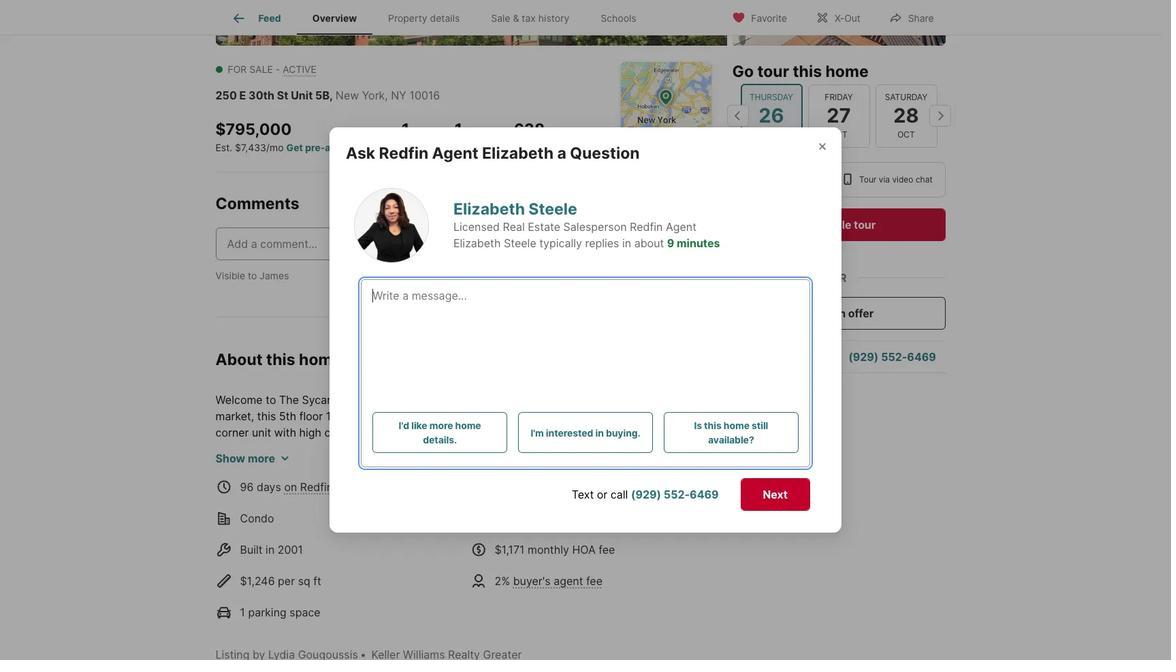 Task type: vqa. For each thing, say whether or not it's contained in the screenshot.
ASK REDFIN AGENT ELIZABETH A QUESTION element
yes



Task type: describe. For each thing, give the bounding box(es) containing it.
home inside is this home still available?
[[724, 420, 750, 431]]

is
[[694, 420, 702, 431]]

0 vertical spatial elizabeth
[[482, 144, 554, 163]]

home.
[[578, 442, 610, 456]]

elizabeth steele link
[[454, 199, 577, 218]]

$795,000
[[216, 120, 292, 139]]

salesperson
[[564, 220, 627, 234]]

1 horizontal spatial (929) 552-6469 link
[[849, 350, 936, 364]]

this up thursday
[[793, 62, 822, 81]]

5b
[[315, 88, 330, 102]]

typically
[[540, 237, 582, 250]]

call
[[611, 488, 628, 501]]

2 250 e 30th st unit 5b, new york, ny 10016 image from the left
[[733, 0, 946, 45]]

sky
[[428, 442, 446, 456]]

with down dining
[[393, 491, 415, 505]]

estate
[[528, 220, 561, 234]]

heart
[[549, 393, 576, 406]]

/
[[384, 409, 387, 423]]

redfin inside elizabeth steele licensed real estate salesperson redfin agent elizabeth steele typically replies in about 9 minutes
[[630, 220, 663, 234]]

through
[[446, 458, 486, 472]]

minutes
[[677, 237, 720, 250]]

throughout.
[[353, 458, 413, 472]]

schedule
[[802, 218, 852, 231]]

newly
[[216, 458, 246, 472]]

hoa
[[573, 543, 596, 556]]

0 vertical spatial steele
[[529, 199, 577, 218]]

638 sq ft
[[514, 120, 545, 154]]

see.
[[576, 409, 597, 423]]

saturday
[[885, 92, 928, 102]]

roof
[[472, 507, 493, 521]]

overview tab
[[297, 2, 373, 35]]

replies
[[585, 237, 619, 250]]

tour
[[860, 174, 877, 184]]

to for welcome
[[266, 393, 276, 406]]

1 vertical spatial (929) 552-6469 link
[[631, 488, 719, 501]]

schedule tour
[[802, 218, 876, 231]]

share button
[[878, 3, 946, 31]]

visible to james
[[216, 270, 289, 281]]

appliances
[[216, 475, 271, 488]]

0 vertical spatial 6469
[[908, 350, 936, 364]]

a up buying.
[[621, 409, 627, 423]]

generous
[[524, 475, 572, 488]]

kips
[[593, 393, 615, 406]]

agent
[[554, 574, 583, 588]]

street view
[[257, 15, 311, 26]]

Write a message... text field
[[373, 287, 799, 369]]

active link
[[283, 63, 317, 75]]

saturday 28 oct
[[885, 92, 928, 139]]

building
[[349, 491, 390, 505]]

a up i'm
[[538, 409, 544, 423]]

have
[[648, 442, 673, 456]]

x-out
[[835, 12, 861, 23]]

tour via video chat
[[860, 174, 933, 184]]

tour via video chat list box
[[733, 162, 946, 197]]

view inside "welcome to the sycamore condominium ~ luxury living in the heart of kips bay! new to the market, this 5th floor 1 bedroom / 1 full bathroom apartment is a must see. it is a spectacular corner unit with high ceilings and large windows facing north or east from the kitchen, living room and bedroom. wow! view the night sky from the comfort of your home. floors have been newly sanded and stained throughout. pass-through kitchen with granite and stainless steel appliances overlook the living and dining area. and, there is generous closet space too. the sycamore is a full service building with a 24-hour concierge/doorman, elevator, laundry on every floor, residents' lounge, fitness room, and a roof deck with open city views."
[[351, 442, 376, 456]]

buyer's
[[513, 574, 551, 588]]

in inside "welcome to the sycamore condominium ~ luxury living in the heart of kips bay! new to the market, this 5th floor 1 bedroom / 1 full bathroom apartment is a must see. it is a spectacular corner unit with high ceilings and large windows facing north or east from the kitchen, living room and bedroom. wow! view the night sky from the comfort of your home. floors have been newly sanded and stained throughout. pass-through kitchen with granite and stainless steel appliances overlook the living and dining area. and, there is generous closet space too. the sycamore is a full service building with a 24-hour concierge/doorman, elevator, laundry on every floor, residents' lounge, fitness room, and a roof deck with open city views."
[[517, 393, 526, 406]]

space inside "welcome to the sycamore condominium ~ luxury living in the heart of kips bay! new to the market, this 5th floor 1 bedroom / 1 full bathroom apartment is a must see. it is a spectacular corner unit with high ceilings and large windows facing north or east from the kitchen, living room and bedroom. wow! view the night sky from the comfort of your home. floors have been newly sanded and stained throughout. pass-through kitchen with granite and stainless steel appliances overlook the living and dining area. and, there is generous closet space too. the sycamore is a full service building with a 24-hour concierge/doorman, elevator, laundry on every floor, residents' lounge, fitness room, and a roof deck with open city views."
[[610, 475, 641, 488]]

26
[[759, 104, 784, 128]]

and down unit
[[245, 442, 264, 456]]

street view button
[[226, 7, 322, 34]]

ask redfin agent elizabeth a question
[[346, 144, 640, 163]]

view inside button
[[288, 15, 311, 26]]

get
[[286, 142, 303, 153]]

a left question
[[769, 350, 776, 364]]

schedule tour button
[[733, 208, 946, 241]]

e
[[239, 88, 246, 102]]

250 e 30th st unit 5b , new york , ny 10016
[[216, 88, 440, 102]]

a left 24-
[[418, 491, 424, 505]]

1 vertical spatial elizabeth
[[454, 199, 525, 218]]

ask redfin agent elizabeth a question element
[[346, 127, 656, 163]]

is up i'm
[[526, 409, 535, 423]]

and down hour
[[440, 507, 460, 521]]

552- inside ask redfin agent elizabeth a question dialog
[[664, 488, 690, 501]]

2 horizontal spatial living
[[661, 426, 688, 439]]

sanded
[[249, 458, 287, 472]]

in inside button
[[596, 427, 604, 438]]

favorite button
[[721, 3, 799, 31]]

previous image
[[727, 105, 749, 127]]

james
[[260, 270, 289, 281]]

the up service
[[321, 475, 338, 488]]

oct for 28
[[898, 129, 915, 139]]

bath
[[455, 140, 479, 154]]

home up floor
[[299, 350, 342, 369]]

parking
[[248, 605, 287, 619]]

1 for 1 bed
[[402, 120, 410, 139]]

the left heart
[[529, 393, 546, 406]]

go tour this home
[[733, 62, 869, 81]]

east
[[545, 426, 567, 439]]

area.
[[428, 475, 453, 488]]

$1,246 per sq ft
[[240, 574, 321, 588]]

is up floor,
[[270, 491, 278, 505]]

0 horizontal spatial full
[[290, 491, 306, 505]]

to for visible
[[248, 270, 257, 281]]

0 vertical spatial 552-
[[881, 350, 908, 364]]

and down throughout.
[[371, 475, 390, 488]]

2 , from the left
[[385, 88, 388, 102]]

0 vertical spatial living
[[487, 393, 514, 406]]

service
[[309, 491, 346, 505]]

tour via video chat option
[[832, 162, 946, 197]]

is this home still available?
[[694, 420, 769, 445]]

$1,171 monthly hoa fee
[[495, 543, 615, 556]]

via
[[879, 174, 890, 184]]

1 vertical spatial steele
[[504, 237, 537, 250]]

room,
[[408, 507, 437, 521]]

every
[[216, 507, 244, 521]]

laundry
[[626, 491, 664, 505]]

wow!
[[320, 442, 348, 456]]

0 horizontal spatial new
[[336, 88, 359, 102]]

details
[[430, 12, 460, 24]]

250
[[216, 88, 237, 102]]

schools
[[601, 12, 637, 24]]

still
[[752, 420, 769, 431]]

ceilings
[[325, 426, 364, 439]]

city
[[578, 507, 597, 521]]

market,
[[216, 409, 254, 423]]

next
[[763, 488, 788, 501]]

1 horizontal spatial from
[[570, 426, 594, 439]]

the up is
[[683, 393, 700, 406]]

1 horizontal spatial of
[[579, 393, 590, 406]]

monthly
[[528, 543, 569, 556]]

this right 'about'
[[266, 350, 295, 369]]

20
[[876, 15, 889, 26]]

photos
[[891, 15, 923, 26]]

fee for $1,171 monthly hoa fee
[[599, 543, 615, 556]]

luxury
[[441, 393, 484, 406]]

ask for ask a question
[[746, 350, 767, 364]]

agent inside elizabeth steele licensed real estate salesperson redfin agent elizabeth steele typically replies in about 9 minutes
[[666, 220, 697, 234]]

unit
[[252, 426, 271, 439]]

i'm interested in buying.
[[531, 427, 641, 438]]

bathroom
[[417, 409, 467, 423]]

floors
[[613, 442, 645, 456]]

it
[[600, 409, 607, 423]]

with down concierge/doorman,
[[524, 507, 546, 521]]

i'd like more home details. button
[[373, 412, 507, 453]]

feed
[[258, 12, 281, 24]]



Task type: locate. For each thing, give the bounding box(es) containing it.
in inside elizabeth steele licensed real estate salesperson redfin agent elizabeth steele typically replies in about 9 minutes
[[623, 237, 632, 250]]

0 horizontal spatial of
[[539, 442, 550, 456]]

(929) right call
[[631, 488, 661, 501]]

from down see. at bottom
[[570, 426, 594, 439]]

1 horizontal spatial space
[[610, 475, 641, 488]]

tour inside button
[[854, 218, 876, 231]]

2%
[[495, 574, 510, 588]]

available?
[[708, 434, 754, 445]]

the down it
[[597, 426, 614, 439]]

1 horizontal spatial oct
[[830, 129, 848, 139]]

1 vertical spatial of
[[539, 442, 550, 456]]

in up the apartment
[[517, 393, 526, 406]]

full up large on the left bottom
[[399, 409, 414, 423]]

,
[[330, 88, 333, 102], [385, 88, 388, 102]]

1 vertical spatial or
[[597, 488, 608, 501]]

bedroom.
[[267, 442, 317, 456]]

1 vertical spatial fee
[[586, 574, 603, 588]]

0 horizontal spatial agent
[[432, 144, 479, 163]]

1 vertical spatial view
[[351, 442, 376, 456]]

1 horizontal spatial 552-
[[881, 350, 908, 364]]

buyer's agent fee link
[[513, 574, 603, 588]]

tour for schedule
[[854, 218, 876, 231]]

0 horizontal spatial the
[[279, 393, 299, 406]]

the
[[529, 393, 546, 406], [683, 393, 700, 406], [597, 426, 614, 439], [379, 442, 396, 456], [476, 442, 492, 456], [321, 475, 338, 488]]

1 vertical spatial from
[[449, 442, 472, 456]]

dining
[[393, 475, 425, 488]]

licensed
[[454, 220, 500, 234]]

1 for 1 parking space
[[240, 605, 245, 619]]

share
[[908, 12, 934, 23]]

agent right the bed
[[432, 144, 479, 163]]

in left about
[[623, 237, 632, 250]]

(929) down offer
[[849, 350, 879, 364]]

0 horizontal spatial ,
[[330, 88, 333, 102]]

per
[[278, 574, 295, 588]]

oct inside the saturday 28 oct
[[898, 129, 915, 139]]

steele
[[529, 199, 577, 218], [504, 237, 537, 250]]

0 horizontal spatial view
[[288, 15, 311, 26]]

0 horizontal spatial to
[[248, 270, 257, 281]]

real
[[503, 220, 525, 234]]

0 horizontal spatial (929)
[[631, 488, 661, 501]]

licensed real estate salesperson redfin agentelizabeth steele image
[[354, 188, 429, 263]]

1 up the bed
[[402, 120, 410, 139]]

property details tab
[[373, 2, 476, 35]]

a inside dialog
[[557, 144, 567, 163]]

2 oct from the left
[[830, 129, 848, 139]]

0 vertical spatial ask
[[346, 144, 375, 163]]

0 vertical spatial full
[[399, 409, 414, 423]]

the up 5th
[[279, 393, 299, 406]]

is this home still available? button
[[664, 412, 799, 453]]

1 horizontal spatial living
[[487, 393, 514, 406]]

0 vertical spatial agent
[[432, 144, 479, 163]]

built
[[240, 543, 263, 556]]

out
[[845, 12, 861, 23]]

text
[[572, 488, 594, 501]]

in right built on the left of the page
[[266, 543, 275, 556]]

1 vertical spatial the
[[667, 475, 686, 488]]

floor,
[[247, 507, 273, 521]]

home up 'available?'
[[724, 420, 750, 431]]

tour right the schedule
[[854, 218, 876, 231]]

send
[[662, 237, 689, 251]]

too.
[[644, 475, 664, 488]]

pass-
[[417, 458, 446, 472]]

sale
[[249, 63, 273, 75]]

0 vertical spatial space
[[610, 475, 641, 488]]

2 vertical spatial redfin
[[300, 480, 333, 494]]

1 horizontal spatial new
[[643, 393, 667, 406]]

1 up bath
[[455, 120, 463, 139]]

start an offer
[[804, 306, 874, 320]]

0 vertical spatial tour
[[758, 62, 789, 81]]

1 vertical spatial sycamore
[[216, 491, 267, 505]]

0 horizontal spatial 250 e 30th st unit 5b, new york, ny 10016 image
[[216, 0, 727, 45]]

3 oct from the left
[[898, 129, 915, 139]]

to
[[248, 270, 257, 281], [266, 393, 276, 406], [670, 393, 680, 406]]

this right is
[[704, 420, 722, 431]]

space down the stainless
[[610, 475, 641, 488]]

from up through
[[449, 442, 472, 456]]

250 e 30th st unit 5b, new york, ny 10016 image
[[216, 0, 727, 45], [733, 0, 946, 45]]

new inside "welcome to the sycamore condominium ~ luxury living in the heart of kips bay! new to the market, this 5th floor 1 bedroom / 1 full bathroom apartment is a must see. it is a spectacular corner unit with high ceilings and large windows facing north or east from the kitchen, living room and bedroom. wow! view the night sky from the comfort of your home. floors have been newly sanded and stained throughout. pass-through kitchen with granite and stainless steel appliances overlook the living and dining area. and, there is generous closet space too. the sycamore is a full service building with a 24-hour concierge/doorman, elevator, laundry on every floor, residents' lounge, fitness room, and a roof deck with open city views."
[[643, 393, 667, 406]]

1 horizontal spatial sycamore
[[302, 393, 353, 406]]

and down /
[[367, 426, 386, 439]]

night
[[399, 442, 425, 456]]

None button
[[741, 84, 803, 148], [808, 85, 870, 147], [876, 85, 938, 147], [741, 84, 803, 148], [808, 85, 870, 147], [876, 85, 938, 147]]

on right days
[[284, 480, 297, 494]]

1 inside '1 bed'
[[402, 120, 410, 139]]

view right street in the top left of the page
[[288, 15, 311, 26]]

ask left question
[[746, 350, 767, 364]]

or
[[831, 271, 847, 284]]

comfort
[[495, 442, 536, 456]]

1 vertical spatial living
[[661, 426, 688, 439]]

1 right floor
[[326, 409, 331, 423]]

oct for 26
[[763, 129, 780, 139]]

sale & tax history tab
[[476, 2, 585, 35]]

1 horizontal spatial redfin
[[379, 144, 429, 163]]

0 horizontal spatial (929) 552-6469 link
[[631, 488, 719, 501]]

or left east
[[532, 426, 542, 439]]

1 horizontal spatial full
[[399, 409, 414, 423]]

or left call
[[597, 488, 608, 501]]

0 horizontal spatial oct
[[763, 129, 780, 139]]

oct inside "thursday 26 oct"
[[763, 129, 780, 139]]

map entry image
[[621, 62, 711, 152]]

living
[[487, 393, 514, 406], [661, 426, 688, 439], [341, 475, 368, 488]]

redfin up about
[[630, 220, 663, 234]]

1 , from the left
[[330, 88, 333, 102]]

1 horizontal spatial the
[[667, 475, 686, 488]]

offer
[[849, 306, 874, 320]]

of up see. at bottom
[[579, 393, 590, 406]]

is right it
[[610, 409, 618, 423]]

tour
[[758, 62, 789, 81], [854, 218, 876, 231]]

deck
[[496, 507, 521, 521]]

history
[[539, 12, 570, 24]]

1 vertical spatial full
[[290, 491, 306, 505]]

1 vertical spatial (929)
[[631, 488, 661, 501]]

ask for ask redfin agent elizabeth a question
[[346, 144, 375, 163]]

schools tab
[[585, 2, 652, 35]]

steele down real
[[504, 237, 537, 250]]

30th
[[249, 88, 275, 102]]

0 horizontal spatial 552-
[[664, 488, 690, 501]]

27
[[827, 104, 851, 128]]

1 horizontal spatial or
[[597, 488, 608, 501]]

been
[[676, 442, 702, 456]]

1 horizontal spatial to
[[266, 393, 276, 406]]

fee right hoa
[[599, 543, 615, 556]]

about
[[216, 350, 263, 369]]

oct down 28 on the top right of page
[[898, 129, 915, 139]]

oct
[[763, 129, 780, 139], [830, 129, 848, 139], [898, 129, 915, 139]]

about
[[635, 237, 664, 250]]

redfin down stained at the bottom left
[[300, 480, 333, 494]]

0 horizontal spatial space
[[290, 605, 321, 619]]

(929) 552-6469 link down offer
[[849, 350, 936, 364]]

2 horizontal spatial to
[[670, 393, 680, 406]]

0 vertical spatial redfin
[[379, 144, 429, 163]]

552-
[[881, 350, 908, 364], [664, 488, 690, 501]]

bath link
[[455, 140, 479, 154]]

0 horizontal spatial ask
[[346, 144, 375, 163]]

fee right agent
[[586, 574, 603, 588]]

living up building
[[341, 475, 368, 488]]

with
[[274, 426, 296, 439], [530, 458, 552, 472], [393, 491, 415, 505], [524, 507, 546, 521]]

1 vertical spatial new
[[643, 393, 667, 406]]

details.
[[423, 434, 457, 445]]

residents'
[[276, 507, 326, 521]]

active
[[283, 63, 317, 75]]

about this home
[[216, 350, 342, 369]]

ask right the pre-
[[346, 144, 375, 163]]

living up the apartment
[[487, 393, 514, 406]]

agent up send
[[666, 220, 697, 234]]

ask a question link
[[746, 350, 825, 364]]

stained
[[312, 458, 350, 472]]

a down overlook at the bottom left
[[281, 491, 287, 505]]

option
[[733, 162, 832, 197]]

elevator,
[[579, 491, 623, 505]]

1 250 e 30th st unit 5b, new york, ny 10016 image from the left
[[216, 0, 727, 45]]

2 vertical spatial elizabeth
[[454, 237, 501, 250]]

ask redfin agent elizabeth a question dialog
[[330, 127, 842, 533]]

1 horizontal spatial agent
[[666, 220, 697, 234]]

sale & tax history
[[491, 12, 570, 24]]

corner
[[216, 426, 249, 439]]

or inside ask redfin agent elizabeth a question dialog
[[597, 488, 608, 501]]

0 vertical spatial new
[[336, 88, 359, 102]]

to right welcome
[[266, 393, 276, 406]]

1 horizontal spatial tour
[[854, 218, 876, 231]]

oct down 27
[[830, 129, 848, 139]]

home inside "i'd like more home details."
[[455, 420, 481, 431]]

and down home.
[[594, 458, 614, 472]]

1 horizontal spatial ask
[[746, 350, 767, 364]]

1 vertical spatial agent
[[666, 220, 697, 234]]

1 left parking at bottom left
[[240, 605, 245, 619]]

0 vertical spatial of
[[579, 393, 590, 406]]

is up concierge/doorman,
[[513, 475, 521, 488]]

i'm
[[531, 427, 544, 438]]

with up generous
[[530, 458, 552, 472]]

/mo
[[266, 142, 284, 153]]

1 horizontal spatial view
[[351, 442, 376, 456]]

638
[[514, 120, 545, 139]]

room
[[216, 442, 242, 456]]

ask a question
[[746, 350, 825, 364]]

oct down "26"
[[763, 129, 780, 139]]

ask
[[346, 144, 375, 163], [746, 350, 767, 364]]

this
[[793, 62, 822, 81], [266, 350, 295, 369], [257, 409, 276, 423], [704, 420, 722, 431]]

question
[[570, 144, 640, 163]]

street
[[257, 15, 285, 26]]

tour up thursday
[[758, 62, 789, 81]]

on inside "welcome to the sycamore condominium ~ luxury living in the heart of kips bay! new to the market, this 5th floor 1 bedroom / 1 full bathroom apartment is a must see. it is a spectacular corner unit with high ceilings and large windows facing north or east from the kitchen, living room and bedroom. wow! view the night sky from the comfort of your home. floors have been newly sanded and stained throughout. pass-through kitchen with granite and stainless steel appliances overlook the living and dining area. and, there is generous closet space too. the sycamore is a full service building with a 24-hour concierge/doorman, elevator, laundry on every floor, residents' lounge, fitness room, and a roof deck with open city views."
[[667, 491, 680, 505]]

views.
[[600, 507, 632, 521]]

1 vertical spatial 6469
[[690, 488, 719, 501]]

1 horizontal spatial ,
[[385, 88, 388, 102]]

tab list
[[216, 0, 663, 35]]

2 horizontal spatial redfin
[[630, 220, 663, 234]]

and up overlook at the bottom left
[[290, 458, 309, 472]]

space down sq
[[290, 605, 321, 619]]

Add a comment... text field
[[227, 236, 620, 252]]

1 vertical spatial ask
[[746, 350, 767, 364]]

oct inside friday 27 oct
[[830, 129, 848, 139]]

0 vertical spatial the
[[279, 393, 299, 406]]

0 vertical spatial sycamore
[[302, 393, 353, 406]]

0 vertical spatial or
[[532, 426, 542, 439]]

0 vertical spatial (929) 552-6469 link
[[849, 350, 936, 364]]

view down "ceilings"
[[351, 442, 376, 456]]

pre-
[[305, 142, 325, 153]]

home down luxury
[[455, 420, 481, 431]]

0 horizontal spatial redfin
[[300, 480, 333, 494]]

concierge/doorman,
[[472, 491, 576, 505]]

sycamore down appliances
[[216, 491, 267, 505]]

sycamore
[[302, 393, 353, 406], [216, 491, 267, 505]]

redfin right approved
[[379, 144, 429, 163]]

to left the james
[[248, 270, 257, 281]]

new right 5b
[[336, 88, 359, 102]]

0 vertical spatial fee
[[599, 543, 615, 556]]

0 horizontal spatial sycamore
[[216, 491, 267, 505]]

in down it
[[596, 427, 604, 438]]

1 vertical spatial tour
[[854, 218, 876, 231]]

1 oct from the left
[[763, 129, 780, 139]]

0 vertical spatial view
[[288, 15, 311, 26]]

0 horizontal spatial from
[[449, 442, 472, 456]]

, right unit
[[330, 88, 333, 102]]

sycamore up floor
[[302, 393, 353, 406]]

this inside is this home still available?
[[704, 420, 722, 431]]

(929) inside ask redfin agent elizabeth a question dialog
[[631, 488, 661, 501]]

0 horizontal spatial living
[[341, 475, 368, 488]]

the up throughout.
[[379, 442, 396, 456]]

this up unit
[[257, 409, 276, 423]]

1 inside the 1 bath
[[455, 120, 463, 139]]

a right 'ft'
[[557, 144, 567, 163]]

1 vertical spatial space
[[290, 605, 321, 619]]

6469 inside ask redfin agent elizabeth a question dialog
[[690, 488, 719, 501]]

1 vertical spatial 552-
[[664, 488, 690, 501]]

1 horizontal spatial (929)
[[849, 350, 879, 364]]

2% buyer's agent fee
[[495, 574, 603, 588]]

to up spectacular
[[670, 393, 680, 406]]

the down facing on the left bottom of the page
[[476, 442, 492, 456]]

2 horizontal spatial oct
[[898, 129, 915, 139]]

home
[[826, 62, 869, 81], [299, 350, 342, 369], [455, 420, 481, 431], [724, 420, 750, 431]]

2 vertical spatial living
[[341, 475, 368, 488]]

0 vertical spatial (929)
[[849, 350, 879, 364]]

friday 27 oct
[[825, 92, 853, 139]]

this inside "welcome to the sycamore condominium ~ luxury living in the heart of kips bay! new to the market, this 5th floor 1 bedroom / 1 full bathroom apartment is a must see. it is a spectacular corner unit with high ceilings and large windows facing north or east from the kitchen, living room and bedroom. wow! view the night sky from the comfort of your home. floors have been newly sanded and stained throughout. pass-through kitchen with granite and stainless steel appliances overlook the living and dining area. and, there is generous closet space too. the sycamore is a full service building with a 24-hour concierge/doorman, elevator, laundry on every floor, residents' lounge, fitness room, and a roof deck with open city views."
[[257, 409, 276, 423]]

, left ny at the top
[[385, 88, 388, 102]]

0 vertical spatial from
[[570, 426, 594, 439]]

0 horizontal spatial 6469
[[690, 488, 719, 501]]

a left roof
[[463, 507, 469, 521]]

next image
[[929, 105, 951, 127]]

0 horizontal spatial on
[[284, 480, 297, 494]]

96
[[240, 480, 254, 494]]

1 horizontal spatial 6469
[[908, 350, 936, 364]]

the down "steel"
[[667, 475, 686, 488]]

friday
[[825, 92, 853, 102]]

1 for 1 bath
[[455, 120, 463, 139]]

i'm interested in buying. button
[[518, 412, 653, 453]]

or inside "welcome to the sycamore condominium ~ luxury living in the heart of kips bay! new to the market, this 5th floor 1 bedroom / 1 full bathroom apartment is a must see. it is a spectacular corner unit with high ceilings and large windows facing north or east from the kitchen, living room and bedroom. wow! view the night sky from the comfort of your home. floors have been newly sanded and stained throughout. pass-through kitchen with granite and stainless steel appliances overlook the living and dining area. and, there is generous closet space too. the sycamore is a full service building with a 24-hour concierge/doorman, elevator, laundry on every floor, residents' lounge, fitness room, and a roof deck with open city views."
[[532, 426, 542, 439]]

ask inside dialog
[[346, 144, 375, 163]]

with down 5th
[[274, 426, 296, 439]]

the
[[279, 393, 299, 406], [667, 475, 686, 488]]

(929) 552-6469 link down "steel"
[[631, 488, 719, 501]]

1 vertical spatial redfin
[[630, 220, 663, 234]]

$7,433
[[235, 142, 266, 153]]

more
[[430, 420, 453, 431]]

(929) 552-6469
[[849, 350, 936, 364]]

on right laundry
[[667, 491, 680, 505]]

1 horizontal spatial on
[[667, 491, 680, 505]]

built in 2001
[[240, 543, 303, 556]]

oct for 27
[[830, 129, 848, 139]]

steele up estate at top
[[529, 199, 577, 218]]

0 horizontal spatial or
[[532, 426, 542, 439]]

kitchen,
[[617, 426, 658, 439]]

1 right /
[[390, 409, 396, 423]]

open
[[549, 507, 575, 521]]

1 horizontal spatial 250 e 30th st unit 5b, new york, ny 10016 image
[[733, 0, 946, 45]]

0 horizontal spatial tour
[[758, 62, 789, 81]]

fee for 2% buyer's agent fee
[[586, 574, 603, 588]]

new up spectacular
[[643, 393, 667, 406]]

high
[[299, 426, 322, 439]]

tour for go
[[758, 62, 789, 81]]

tab list containing feed
[[216, 0, 663, 35]]

bedroom
[[334, 409, 380, 423]]

1 parking space
[[240, 605, 321, 619]]

full down overlook at the bottom left
[[290, 491, 306, 505]]

living down spectacular
[[661, 426, 688, 439]]

home up friday on the top right
[[826, 62, 869, 81]]

chat
[[916, 174, 933, 184]]

granite
[[555, 458, 591, 472]]

of down i'm
[[539, 442, 550, 456]]



